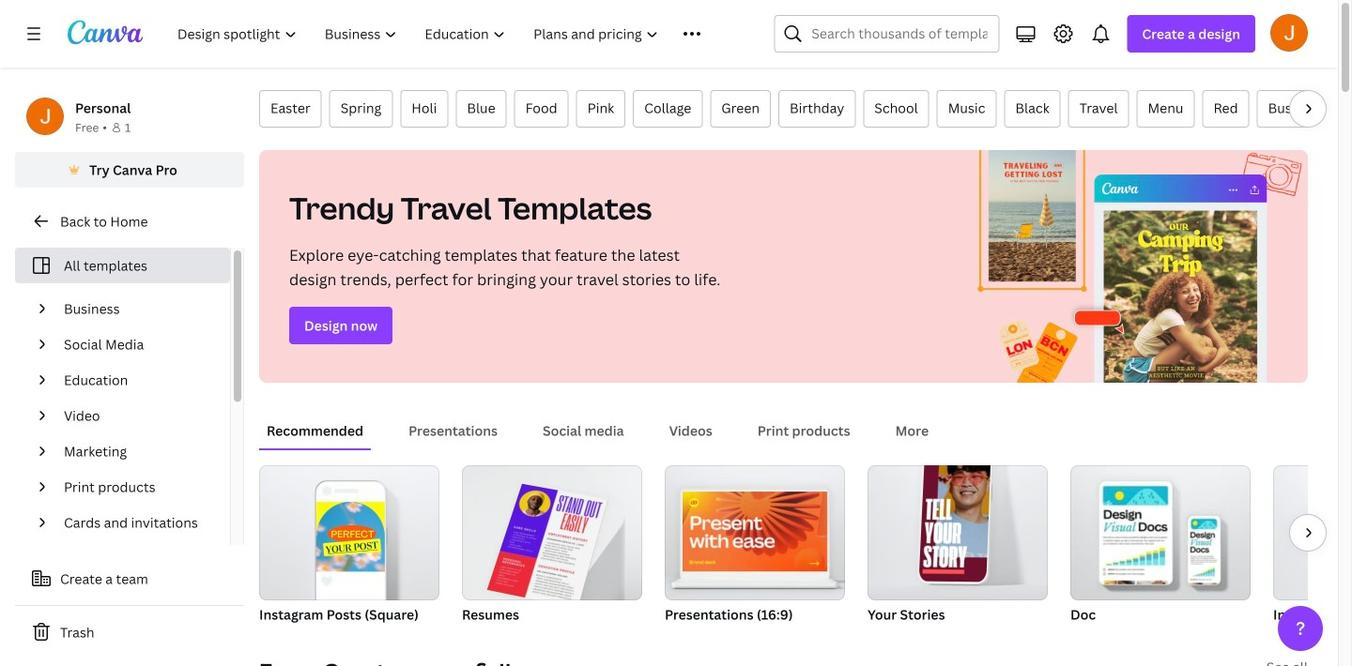 Task type: locate. For each thing, give the bounding box(es) containing it.
your story image
[[919, 455, 991, 583], [868, 466, 1048, 601]]

Search search field
[[812, 16, 988, 52]]

doc image
[[1071, 466, 1251, 601], [1071, 466, 1251, 601]]

presentation (16:9) image
[[665, 466, 845, 601], [683, 492, 828, 572]]

instagram post (square) image
[[259, 466, 440, 601], [316, 502, 385, 572]]

trendy travel templates image
[[959, 150, 1309, 383]]

top level navigation element
[[165, 15, 729, 53], [165, 15, 729, 53]]

resume image
[[462, 466, 643, 601], [487, 484, 608, 609]]

None search field
[[774, 15, 1000, 53]]



Task type: vqa. For each thing, say whether or not it's contained in the screenshot.
Instagram Post (Square) image
yes



Task type: describe. For each thing, give the bounding box(es) containing it.
jeremy miller image
[[1271, 14, 1309, 51]]

instagram story image
[[1274, 466, 1353, 601]]



